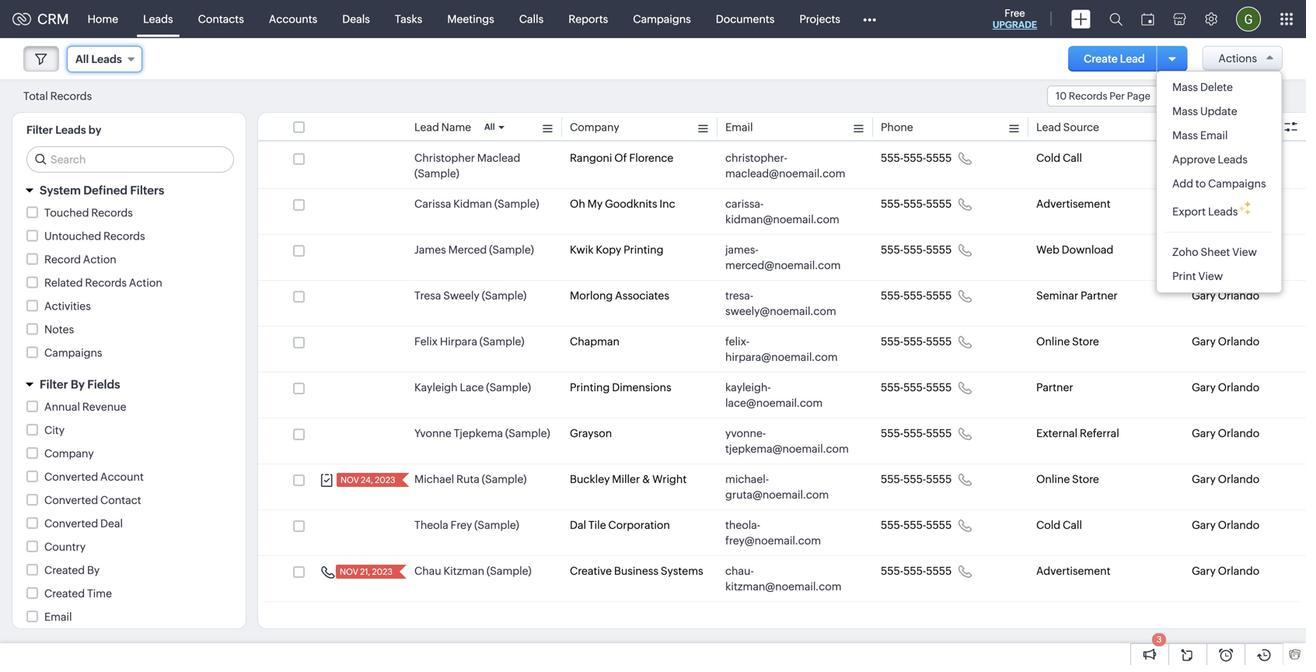 Task type: vqa. For each thing, say whether or not it's contained in the screenshot.


Task type: locate. For each thing, give the bounding box(es) containing it.
kayleigh- lace@noemail.com link
[[726, 380, 850, 411]]

store for michael- gruta@noemail.com
[[1073, 473, 1100, 485]]

records down defined
[[91, 207, 133, 219]]

(sample) right ruta
[[482, 473, 527, 485]]

call
[[1063, 152, 1083, 164], [1063, 519, 1083, 531]]

1 horizontal spatial action
[[129, 277, 162, 289]]

(sample) inside christopher maclead (sample)
[[415, 167, 460, 180]]

0 vertical spatial online
[[1037, 335, 1070, 348]]

1 vertical spatial by
[[87, 564, 100, 576]]

1 vertical spatial filter
[[40, 378, 68, 391]]

nov inside nov 21, 2023 link
[[340, 567, 359, 577]]

(sample) right kidman
[[495, 198, 539, 210]]

1 advertisement from the top
[[1037, 198, 1111, 210]]

gary for yvonne- tjepkema@noemail.com
[[1192, 427, 1216, 439]]

records down record action
[[85, 277, 127, 289]]

5555 for carissa- kidman@noemail.com
[[927, 198, 952, 210]]

filter down the total
[[26, 124, 53, 136]]

by up annual revenue
[[71, 378, 85, 391]]

tresa- sweely@noemail.com
[[726, 289, 837, 317]]

records for touched
[[91, 207, 133, 219]]

hirpara
[[440, 335, 478, 348]]

leads down mass email link
[[1218, 153, 1248, 166]]

4 gary orlando from the top
[[1192, 289, 1260, 302]]

theola- frey@noemail.com link
[[726, 517, 850, 548]]

3 555-555-5555 from the top
[[881, 243, 952, 256]]

chau-
[[726, 565, 754, 577]]

3 orlando from the top
[[1219, 243, 1260, 256]]

yvonne- tjepkema@noemail.com
[[726, 427, 849, 455]]

4 orlando from the top
[[1219, 289, 1260, 302]]

filter by fields button
[[12, 371, 246, 398]]

2 advertisement from the top
[[1037, 565, 1111, 577]]

total records
[[23, 90, 92, 102]]

partner right seminar
[[1081, 289, 1118, 302]]

leads left by
[[55, 124, 86, 136]]

documents link
[[704, 0, 787, 38]]

navigation
[[1230, 85, 1283, 107]]

1 vertical spatial partner
[[1037, 381, 1074, 394]]

1 horizontal spatial printing
[[624, 243, 664, 256]]

theola frey (sample)
[[415, 519, 519, 531]]

8 orlando from the top
[[1219, 473, 1260, 485]]

5 orlando from the top
[[1219, 335, 1260, 348]]

1 mass from the top
[[1173, 81, 1199, 93]]

8 5555 from the top
[[927, 473, 952, 485]]

1 horizontal spatial all
[[485, 122, 495, 132]]

campaigns down approve leads link
[[1209, 177, 1267, 190]]

0 horizontal spatial partner
[[1037, 381, 1074, 394]]

untouched records
[[44, 230, 145, 242]]

chau- kitzman@noemail.com
[[726, 565, 842, 593]]

system defined filters button
[[12, 177, 246, 204]]

calls
[[519, 13, 544, 25]]

5 555-555-5555 from the top
[[881, 335, 952, 348]]

9 555-555-5555 from the top
[[881, 519, 952, 531]]

3 gary orlando from the top
[[1192, 243, 1260, 256]]

1 horizontal spatial company
[[570, 121, 620, 133]]

2 orlando from the top
[[1219, 198, 1260, 210]]

1 horizontal spatial partner
[[1081, 289, 1118, 302]]

kidman@noemail.com
[[726, 213, 840, 226]]

nov left 24,
[[341, 475, 359, 485]]

lead for lead owner
[[1192, 121, 1217, 133]]

1 vertical spatial created
[[44, 587, 85, 600]]

4 5555 from the top
[[927, 289, 952, 302]]

call for theola- frey@noemail.com
[[1063, 519, 1083, 531]]

0 horizontal spatial campaigns
[[44, 347, 102, 359]]

crm link
[[12, 11, 69, 27]]

Search text field
[[27, 147, 233, 172]]

orlando for chau- kitzman@noemail.com
[[1219, 565, 1260, 577]]

0 vertical spatial mass
[[1173, 81, 1199, 93]]

store down the seminar partner
[[1073, 335, 1100, 348]]

lead left "source"
[[1037, 121, 1062, 133]]

(sample) right hirpara
[[480, 335, 525, 348]]

advertisement for carissa- kidman@noemail.com
[[1037, 198, 1111, 210]]

0 vertical spatial nov
[[341, 475, 359, 485]]

email down mass update link
[[1201, 129, 1229, 142]]

2 5555 from the top
[[927, 198, 952, 210]]

2 gary orlando from the top
[[1192, 198, 1260, 210]]

orlando for james- merced@noemail.com
[[1219, 243, 1260, 256]]

view down 'zoho sheet view'
[[1199, 270, 1224, 282]]

1 vertical spatial converted
[[44, 494, 98, 506]]

converted up the converted deal
[[44, 494, 98, 506]]

records for 10
[[1069, 90, 1108, 102]]

All Leads field
[[67, 46, 142, 72]]

online down seminar
[[1037, 335, 1070, 348]]

leads inside "field"
[[91, 53, 122, 65]]

9 orlando from the top
[[1219, 519, 1260, 531]]

1 gary orlando from the top
[[1192, 152, 1260, 164]]

6 555-555-5555 from the top
[[881, 381, 952, 394]]

(sample) for theola frey (sample)
[[475, 519, 519, 531]]

online down external
[[1037, 473, 1070, 485]]

reports link
[[556, 0, 621, 38]]

leads link
[[131, 0, 186, 38]]

leads for all leads
[[91, 53, 122, 65]]

printing right 'kopy'
[[624, 243, 664, 256]]

2 created from the top
[[44, 587, 85, 600]]

fields
[[87, 378, 120, 391]]

1 vertical spatial view
[[1199, 270, 1224, 282]]

gary for carissa- kidman@noemail.com
[[1192, 198, 1216, 210]]

orlando for yvonne- tjepkema@noemail.com
[[1219, 427, 1260, 439]]

lead source
[[1037, 121, 1100, 133]]

lead down mass update
[[1192, 121, 1217, 133]]

1 horizontal spatial by
[[87, 564, 100, 576]]

christopher-
[[726, 152, 788, 164]]

7 orlando from the top
[[1219, 427, 1260, 439]]

lead name
[[415, 121, 472, 133]]

6 5555 from the top
[[927, 381, 952, 394]]

leads for filter leads by
[[55, 124, 86, 136]]

0 vertical spatial store
[[1073, 335, 1100, 348]]

action down untouched records
[[129, 277, 162, 289]]

hirpara@noemail.com
[[726, 351, 838, 363]]

2 vertical spatial converted
[[44, 517, 98, 530]]

of
[[615, 152, 627, 164]]

converted for converted account
[[44, 471, 98, 483]]

(sample) right frey
[[475, 519, 519, 531]]

2 store from the top
[[1073, 473, 1100, 485]]

0 vertical spatial view
[[1233, 246, 1258, 258]]

nov for michael
[[341, 475, 359, 485]]

nov left '21,'
[[340, 567, 359, 577]]

kitzman@noemail.com
[[726, 580, 842, 593]]

2 gary from the top
[[1192, 198, 1216, 210]]

miller
[[612, 473, 640, 485]]

filter
[[26, 124, 53, 136], [40, 378, 68, 391]]

mass delete link
[[1157, 75, 1282, 100]]

9 gary orlando from the top
[[1192, 519, 1260, 531]]

mass down '1'
[[1173, 105, 1199, 117]]

1 555-555-5555 from the top
[[881, 152, 952, 164]]

export
[[1173, 205, 1207, 218]]

records for total
[[50, 90, 92, 102]]

1 vertical spatial 2023
[[372, 567, 393, 577]]

profile image
[[1237, 7, 1262, 32]]

10 555-555-5555 from the top
[[881, 565, 952, 577]]

company up "rangoni"
[[570, 121, 620, 133]]

view right sheet
[[1233, 246, 1258, 258]]

wright
[[653, 473, 687, 485]]

1 horizontal spatial campaigns
[[633, 13, 691, 25]]

cold for theola- frey@noemail.com
[[1037, 519, 1061, 531]]

3
[[1157, 635, 1162, 644]]

yvonne-
[[726, 427, 766, 439]]

lead right create
[[1121, 53, 1146, 65]]

dal
[[570, 519, 587, 531]]

8 555-555-5555 from the top
[[881, 473, 952, 485]]

carissa- kidman@noemail.com
[[726, 198, 840, 226]]

10 orlando from the top
[[1219, 565, 1260, 577]]

orlando for carissa- kidman@noemail.com
[[1219, 198, 1260, 210]]

0 vertical spatial converted
[[44, 471, 98, 483]]

10 gary orlando from the top
[[1192, 565, 1260, 577]]

leads down add to campaigns
[[1209, 205, 1239, 218]]

record
[[44, 253, 81, 266]]

1 orlando from the top
[[1219, 152, 1260, 164]]

2 call from the top
[[1063, 519, 1083, 531]]

4 gary from the top
[[1192, 289, 1216, 302]]

actions
[[1219, 52, 1258, 65]]

(sample) for michael ruta (sample)
[[482, 473, 527, 485]]

email down created time
[[44, 611, 72, 623]]

created down 'country'
[[44, 564, 85, 576]]

maclead@noemail.com
[[726, 167, 846, 180]]

1 horizontal spatial view
[[1233, 246, 1258, 258]]

10 inside field
[[1056, 90, 1067, 102]]

0 horizontal spatial printing
[[570, 381, 610, 394]]

all inside "field"
[[75, 53, 89, 65]]

7 555-555-5555 from the top
[[881, 427, 952, 439]]

Other Modules field
[[853, 7, 887, 32]]

0 vertical spatial company
[[570, 121, 620, 133]]

1 vertical spatial campaigns
[[1209, 177, 1267, 190]]

calendar image
[[1142, 13, 1155, 25]]

7 5555 from the top
[[927, 427, 952, 439]]

campaigns link
[[621, 0, 704, 38]]

christopher
[[415, 152, 475, 164]]

filter inside dropdown button
[[40, 378, 68, 391]]

5555
[[927, 152, 952, 164], [927, 198, 952, 210], [927, 243, 952, 256], [927, 289, 952, 302], [927, 335, 952, 348], [927, 381, 952, 394], [927, 427, 952, 439], [927, 473, 952, 485], [927, 519, 952, 531], [927, 565, 952, 577]]

filter up the annual
[[40, 378, 68, 391]]

kayleigh lace (sample) link
[[415, 380, 531, 395]]

1 vertical spatial call
[[1063, 519, 1083, 531]]

projects link
[[787, 0, 853, 38]]

555-555-5555 for chau- kitzman@noemail.com
[[881, 565, 952, 577]]

records for related
[[85, 277, 127, 289]]

0 vertical spatial by
[[71, 378, 85, 391]]

7 gary orlando from the top
[[1192, 427, 1260, 439]]

2 vertical spatial mass
[[1173, 129, 1199, 142]]

christopher maclead (sample)
[[415, 152, 521, 180]]

1 vertical spatial advertisement
[[1037, 565, 1111, 577]]

1 online from the top
[[1037, 335, 1070, 348]]

10 records per page
[[1056, 90, 1151, 102]]

1 vertical spatial cold call
[[1037, 519, 1083, 531]]

1 vertical spatial all
[[485, 122, 495, 132]]

orlando for tresa- sweely@noemail.com
[[1219, 289, 1260, 302]]

add to campaigns
[[1173, 177, 1267, 190]]

felix-
[[726, 335, 750, 348]]

(sample) right sweely
[[482, 289, 527, 302]]

partner up external
[[1037, 381, 1074, 394]]

2 cold from the top
[[1037, 519, 1061, 531]]

1 converted from the top
[[44, 471, 98, 483]]

2 online from the top
[[1037, 473, 1070, 485]]

0 vertical spatial online store
[[1037, 335, 1100, 348]]

gary orlando for michael- gruta@noemail.com
[[1192, 473, 1260, 485]]

approve leads link
[[1157, 148, 1282, 172]]

lead left name
[[415, 121, 439, 133]]

8 gary from the top
[[1192, 473, 1216, 485]]

0 vertical spatial campaigns
[[633, 13, 691, 25]]

campaigns right reports
[[633, 13, 691, 25]]

all up "total records"
[[75, 53, 89, 65]]

6 gary from the top
[[1192, 381, 1216, 394]]

chau
[[415, 565, 442, 577]]

0 vertical spatial call
[[1063, 152, 1083, 164]]

by inside dropdown button
[[71, 378, 85, 391]]

row group
[[258, 143, 1307, 602]]

kidman
[[454, 198, 492, 210]]

1 store from the top
[[1073, 335, 1100, 348]]

555-555-5555 for christopher- maclead@noemail.com
[[881, 152, 952, 164]]

filter for filter by fields
[[40, 378, 68, 391]]

0 vertical spatial cold
[[1037, 152, 1061, 164]]

sheet
[[1201, 246, 1231, 258]]

10 up lead source
[[1056, 90, 1067, 102]]

mass up approve
[[1173, 129, 1199, 142]]

3 mass from the top
[[1173, 129, 1199, 142]]

lead for lead source
[[1037, 121, 1062, 133]]

(sample) right the kitzman at the bottom left
[[487, 565, 532, 577]]

christopher- maclead@noemail.com link
[[726, 150, 850, 181]]

create lead button
[[1069, 46, 1161, 72]]

nov
[[341, 475, 359, 485], [340, 567, 359, 577]]

created down the "created by" on the left bottom
[[44, 587, 85, 600]]

0 vertical spatial advertisement
[[1037, 198, 1111, 210]]

(sample) right merced
[[489, 243, 534, 256]]

5 gary from the top
[[1192, 335, 1216, 348]]

michael- gruta@noemail.com link
[[726, 471, 850, 502]]

1 vertical spatial cold
[[1037, 519, 1061, 531]]

kwik kopy printing
[[570, 243, 664, 256]]

(sample) for tresa sweely (sample)
[[482, 289, 527, 302]]

james
[[415, 243, 446, 256]]

555-555-5555 for felix- hirpara@noemail.com
[[881, 335, 952, 348]]

james merced (sample) link
[[415, 242, 534, 257]]

0 vertical spatial cold call
[[1037, 152, 1083, 164]]

10 gary from the top
[[1192, 565, 1216, 577]]

online store down external referral
[[1037, 473, 1100, 485]]

company down city
[[44, 447, 94, 460]]

tresa-
[[726, 289, 754, 302]]

crm
[[37, 11, 69, 27]]

gary for theola- frey@noemail.com
[[1192, 519, 1216, 531]]

campaigns down notes
[[44, 347, 102, 359]]

records down touched records on the left top of page
[[103, 230, 145, 242]]

records inside field
[[1069, 90, 1108, 102]]

(sample) right the lace
[[486, 381, 531, 394]]

5 5555 from the top
[[927, 335, 952, 348]]

campaigns
[[633, 13, 691, 25], [1209, 177, 1267, 190], [44, 347, 102, 359]]

0 horizontal spatial all
[[75, 53, 89, 65]]

grayson
[[570, 427, 612, 439]]

created for created time
[[44, 587, 85, 600]]

leads up the loading icon
[[91, 53, 122, 65]]

5555 for christopher- maclead@noemail.com
[[927, 152, 952, 164]]

converted up converted contact
[[44, 471, 98, 483]]

inc
[[660, 198, 676, 210]]

online
[[1037, 335, 1070, 348], [1037, 473, 1070, 485]]

yvonne
[[415, 427, 452, 439]]

(sample) right tjepkema
[[506, 427, 550, 439]]

printing up the grayson
[[570, 381, 610, 394]]

create
[[1084, 53, 1118, 65]]

5 gary orlando from the top
[[1192, 335, 1260, 348]]

carissa kidman (sample) link
[[415, 196, 539, 212]]

online store for michael- gruta@noemail.com
[[1037, 473, 1100, 485]]

records left 'per'
[[1069, 90, 1108, 102]]

2 converted from the top
[[44, 494, 98, 506]]

1 created from the top
[[44, 564, 85, 576]]

1
[[1196, 90, 1201, 102]]

1 call from the top
[[1063, 152, 1083, 164]]

1 vertical spatial company
[[44, 447, 94, 460]]

2 cold call from the top
[[1037, 519, 1083, 531]]

nov inside nov 24, 2023 link
[[341, 475, 359, 485]]

1 online store from the top
[[1037, 335, 1100, 348]]

1 vertical spatial store
[[1073, 473, 1100, 485]]

gary orlando for tresa- sweely@noemail.com
[[1192, 289, 1260, 302]]

2023 right '21,'
[[372, 567, 393, 577]]

2 horizontal spatial email
[[1201, 129, 1229, 142]]

10 5555 from the top
[[927, 565, 952, 577]]

mass left -
[[1173, 81, 1199, 93]]

mass for mass update
[[1173, 105, 1199, 117]]

3 gary from the top
[[1192, 243, 1216, 256]]

converted up 'country'
[[44, 517, 98, 530]]

1 - 10
[[1196, 90, 1222, 102]]

6 gary orlando from the top
[[1192, 381, 1260, 394]]

create menu image
[[1072, 10, 1091, 28]]

3 converted from the top
[[44, 517, 98, 530]]

contact
[[100, 494, 141, 506]]

0 horizontal spatial by
[[71, 378, 85, 391]]

9 5555 from the top
[[927, 519, 952, 531]]

morlong
[[570, 289, 613, 302]]

row group containing christopher maclead (sample)
[[258, 143, 1307, 602]]

2 mass from the top
[[1173, 105, 1199, 117]]

1 vertical spatial online store
[[1037, 473, 1100, 485]]

documents
[[716, 13, 775, 25]]

mass
[[1173, 81, 1199, 93], [1173, 105, 1199, 117], [1173, 129, 1199, 142]]

free
[[1005, 7, 1026, 19]]

0 horizontal spatial 10
[[1056, 90, 1067, 102]]

(sample) down the christopher
[[415, 167, 460, 180]]

24,
[[361, 475, 373, 485]]

1 vertical spatial nov
[[340, 567, 359, 577]]

lead inside button
[[1121, 53, 1146, 65]]

1 5555 from the top
[[927, 152, 952, 164]]

7 gary from the top
[[1192, 427, 1216, 439]]

gary orlando for yvonne- tjepkema@noemail.com
[[1192, 427, 1260, 439]]

by up "time"
[[87, 564, 100, 576]]

gary orlando for james- merced@noemail.com
[[1192, 243, 1260, 256]]

2 horizontal spatial campaigns
[[1209, 177, 1267, 190]]

filter leads by
[[26, 124, 101, 136]]

2 vertical spatial campaigns
[[44, 347, 102, 359]]

4 555-555-5555 from the top
[[881, 289, 952, 302]]

0 horizontal spatial action
[[83, 253, 117, 266]]

2 online store from the top
[[1037, 473, 1100, 485]]

0 vertical spatial filter
[[26, 124, 53, 136]]

0 vertical spatial all
[[75, 53, 89, 65]]

3 5555 from the top
[[927, 243, 952, 256]]

6 orlando from the top
[[1219, 381, 1260, 394]]

(sample) for james merced (sample)
[[489, 243, 534, 256]]

0 vertical spatial created
[[44, 564, 85, 576]]

michael ruta (sample) link
[[415, 471, 527, 487]]

555-
[[881, 152, 904, 164], [904, 152, 927, 164], [881, 198, 904, 210], [904, 198, 927, 210], [881, 243, 904, 256], [904, 243, 927, 256], [881, 289, 904, 302], [904, 289, 927, 302], [881, 335, 904, 348], [904, 335, 927, 348], [881, 381, 904, 394], [904, 381, 927, 394], [881, 427, 904, 439], [904, 427, 927, 439], [881, 473, 904, 485], [904, 473, 927, 485], [881, 519, 904, 531], [904, 519, 927, 531], [881, 565, 904, 577], [904, 565, 927, 577]]

8 gary orlando from the top
[[1192, 473, 1260, 485]]

1 cold from the top
[[1037, 152, 1061, 164]]

partner
[[1081, 289, 1118, 302], [1037, 381, 1074, 394]]

action up "related records action"
[[83, 253, 117, 266]]

online store down the seminar partner
[[1037, 335, 1100, 348]]

all leads
[[75, 53, 122, 65]]

0 vertical spatial partner
[[1081, 289, 1118, 302]]

all up maclead
[[485, 122, 495, 132]]

action
[[83, 253, 117, 266], [129, 277, 162, 289]]

records left the loading icon
[[50, 90, 92, 102]]

2 555-555-5555 from the top
[[881, 198, 952, 210]]

2023 right 24,
[[375, 475, 396, 485]]

(sample) for yvonne tjepkema (sample)
[[506, 427, 550, 439]]

9 gary from the top
[[1192, 519, 1216, 531]]

owner
[[1219, 121, 1254, 133]]

by for created
[[87, 564, 100, 576]]

1 cold call from the top
[[1037, 152, 1083, 164]]

1 vertical spatial mass
[[1173, 105, 1199, 117]]

print
[[1173, 270, 1197, 282]]

page
[[1128, 90, 1151, 102]]

0 horizontal spatial company
[[44, 447, 94, 460]]

5555 for michael- gruta@noemail.com
[[927, 473, 952, 485]]

10 right -
[[1210, 90, 1222, 102]]

gary for kayleigh- lace@noemail.com
[[1192, 381, 1216, 394]]

store down external referral
[[1073, 473, 1100, 485]]

leads for export leads
[[1209, 205, 1239, 218]]

email up christopher-
[[726, 121, 753, 133]]

1 gary from the top
[[1192, 152, 1216, 164]]

0 vertical spatial 2023
[[375, 475, 396, 485]]

1 vertical spatial online
[[1037, 473, 1070, 485]]



Task type: describe. For each thing, give the bounding box(es) containing it.
chapman
[[570, 335, 620, 348]]

gary for james- merced@noemail.com
[[1192, 243, 1216, 256]]

christopher maclead (sample) link
[[415, 150, 555, 181]]

rangoni of florence
[[570, 152, 674, 164]]

james- merced@noemail.com
[[726, 243, 841, 271]]

approve
[[1173, 153, 1216, 166]]

online for michael- gruta@noemail.com
[[1037, 473, 1070, 485]]

associates
[[615, 289, 670, 302]]

orlando for michael- gruta@noemail.com
[[1219, 473, 1260, 485]]

phone
[[881, 121, 914, 133]]

create menu element
[[1063, 0, 1101, 38]]

james merced (sample)
[[415, 243, 534, 256]]

felix hirpara (sample) link
[[415, 334, 525, 349]]

touched records
[[44, 207, 133, 219]]

orlando for felix- hirpara@noemail.com
[[1219, 335, 1260, 348]]

(sample) for kayleigh lace (sample)
[[486, 381, 531, 394]]

converted for converted deal
[[44, 517, 98, 530]]

all for all leads
[[75, 53, 89, 65]]

leads right home link
[[143, 13, 173, 25]]

555-555-5555 for kayleigh- lace@noemail.com
[[881, 381, 952, 394]]

gary for felix- hirpara@noemail.com
[[1192, 335, 1216, 348]]

upgrade
[[993, 19, 1038, 30]]

0 vertical spatial action
[[83, 253, 117, 266]]

my
[[588, 198, 603, 210]]

country
[[44, 541, 86, 553]]

gruta@noemail.com
[[726, 488, 829, 501]]

converted contact
[[44, 494, 141, 506]]

5555 for james- merced@noemail.com
[[927, 243, 952, 256]]

nov 24, 2023
[[341, 475, 396, 485]]

records for untouched
[[103, 230, 145, 242]]

call for christopher- maclead@noemail.com
[[1063, 152, 1083, 164]]

online for felix- hirpara@noemail.com
[[1037, 335, 1070, 348]]

chau kitzman (sample)
[[415, 565, 532, 577]]

corporation
[[609, 519, 670, 531]]

mass update link
[[1157, 100, 1282, 124]]

download
[[1062, 243, 1114, 256]]

0 horizontal spatial view
[[1199, 270, 1224, 282]]

lace@noemail.com
[[726, 397, 823, 409]]

online store for felix- hirpara@noemail.com
[[1037, 335, 1100, 348]]

filter for filter leads by
[[26, 124, 53, 136]]

nov for chau
[[340, 567, 359, 577]]

goodknits
[[605, 198, 658, 210]]

source
[[1064, 121, 1100, 133]]

revenue
[[82, 401, 126, 413]]

related
[[44, 277, 83, 289]]

555-555-5555 for theola- frey@noemail.com
[[881, 519, 952, 531]]

touched
[[44, 207, 89, 219]]

accounts
[[269, 13, 318, 25]]

gary for christopher- maclead@noemail.com
[[1192, 152, 1216, 164]]

orlando for kayleigh- lace@noemail.com
[[1219, 381, 1260, 394]]

lead for lead name
[[415, 121, 439, 133]]

rangoni
[[570, 152, 612, 164]]

cold call for theola- frey@noemail.com
[[1037, 519, 1083, 531]]

theola-
[[726, 519, 761, 531]]

1 horizontal spatial 10
[[1210, 90, 1222, 102]]

5555 for yvonne- tjepkema@noemail.com
[[927, 427, 952, 439]]

kayleigh lace (sample)
[[415, 381, 531, 394]]

oh my goodknits inc
[[570, 198, 676, 210]]

gary orlando for felix- hirpara@noemail.com
[[1192, 335, 1260, 348]]

cold call for christopher- maclead@noemail.com
[[1037, 152, 1083, 164]]

record action
[[44, 253, 117, 266]]

tasks
[[395, 13, 423, 25]]

yvonne- tjepkema@noemail.com link
[[726, 425, 850, 457]]

1 horizontal spatial email
[[726, 121, 753, 133]]

created for created by
[[44, 564, 85, 576]]

kwik
[[570, 243, 594, 256]]

gary for chau- kitzman@noemail.com
[[1192, 565, 1216, 577]]

0 vertical spatial printing
[[624, 243, 664, 256]]

555-555-5555 for carissa- kidman@noemail.com
[[881, 198, 952, 210]]

orlando for theola- frey@noemail.com
[[1219, 519, 1260, 531]]

buckley miller & wright
[[570, 473, 687, 485]]

(sample) for carissa kidman (sample)
[[495, 198, 539, 210]]

lace
[[460, 381, 484, 394]]

morlong associates
[[570, 289, 670, 302]]

creative
[[570, 565, 612, 577]]

mass for mass delete
[[1173, 81, 1199, 93]]

nov 21, 2023 link
[[336, 565, 394, 579]]

(sample) for christopher maclead (sample)
[[415, 167, 460, 180]]

gary for michael- gruta@noemail.com
[[1192, 473, 1216, 485]]

carissa kidman (sample)
[[415, 198, 539, 210]]

5555 for kayleigh- lace@noemail.com
[[927, 381, 952, 394]]

by for filter
[[71, 378, 85, 391]]

tresa
[[415, 289, 441, 302]]

system
[[40, 184, 81, 197]]

sweely@noemail.com
[[726, 305, 837, 317]]

(sample) for chau kitzman (sample)
[[487, 565, 532, 577]]

-
[[1203, 90, 1207, 102]]

converted for converted contact
[[44, 494, 98, 506]]

gary orlando for theola- frey@noemail.com
[[1192, 519, 1260, 531]]

defined
[[83, 184, 128, 197]]

zoho
[[1173, 246, 1199, 258]]

activities
[[44, 300, 91, 312]]

&
[[642, 473, 650, 485]]

cold for christopher- maclead@noemail.com
[[1037, 152, 1061, 164]]

tasks link
[[383, 0, 435, 38]]

frey
[[451, 519, 472, 531]]

loading image
[[94, 95, 102, 100]]

creative business systems
[[570, 565, 704, 577]]

michael-
[[726, 473, 769, 485]]

5555 for theola- frey@noemail.com
[[927, 519, 952, 531]]

notes
[[44, 323, 74, 336]]

21,
[[360, 567, 370, 577]]

theola- frey@noemail.com
[[726, 519, 821, 547]]

search image
[[1110, 12, 1123, 26]]

total
[[23, 90, 48, 102]]

profile element
[[1227, 0, 1271, 38]]

0 horizontal spatial email
[[44, 611, 72, 623]]

gary orlando for kayleigh- lace@noemail.com
[[1192, 381, 1260, 394]]

555-555-5555 for michael- gruta@noemail.com
[[881, 473, 952, 485]]

555-555-5555 for james- merced@noemail.com
[[881, 243, 952, 256]]

store for felix- hirpara@noemail.com
[[1073, 335, 1100, 348]]

email inside mass email link
[[1201, 129, 1229, 142]]

create lead
[[1084, 53, 1146, 65]]

referral
[[1080, 427, 1120, 439]]

logo image
[[12, 13, 31, 25]]

tile
[[589, 519, 606, 531]]

accounts link
[[257, 0, 330, 38]]

1 vertical spatial printing
[[570, 381, 610, 394]]

all for all
[[485, 122, 495, 132]]

oh
[[570, 198, 586, 210]]

555-555-5555 for tresa- sweely@noemail.com
[[881, 289, 952, 302]]

2023 for michael ruta (sample)
[[375, 475, 396, 485]]

555-555-5555 for yvonne- tjepkema@noemail.com
[[881, 427, 952, 439]]

calls link
[[507, 0, 556, 38]]

michael ruta (sample)
[[415, 473, 527, 485]]

gary orlando for chau- kitzman@noemail.com
[[1192, 565, 1260, 577]]

home
[[88, 13, 118, 25]]

kayleigh
[[415, 381, 458, 394]]

dimensions
[[612, 381, 672, 394]]

converted deal
[[44, 517, 123, 530]]

seminar
[[1037, 289, 1079, 302]]

felix- hirpara@noemail.com link
[[726, 334, 850, 365]]

reports
[[569, 13, 608, 25]]

search element
[[1101, 0, 1133, 38]]

mass update
[[1173, 105, 1238, 117]]

10 Records Per Page field
[[1048, 86, 1171, 107]]

approve leads
[[1173, 153, 1248, 166]]

1 vertical spatial action
[[129, 277, 162, 289]]

(sample) for felix hirpara (sample)
[[480, 335, 525, 348]]

5555 for felix- hirpara@noemail.com
[[927, 335, 952, 348]]

by
[[89, 124, 101, 136]]

orlando for christopher- maclead@noemail.com
[[1219, 152, 1260, 164]]

leads for approve leads
[[1218, 153, 1248, 166]]

james-
[[726, 243, 759, 256]]

gary orlando for carissa- kidman@noemail.com
[[1192, 198, 1260, 210]]

carissa-
[[726, 198, 764, 210]]

gary for tresa- sweely@noemail.com
[[1192, 289, 1216, 302]]

5555 for tresa- sweely@noemail.com
[[927, 289, 952, 302]]

mass for mass email
[[1173, 129, 1199, 142]]

theola
[[415, 519, 449, 531]]

gary orlando for christopher- maclead@noemail.com
[[1192, 152, 1260, 164]]

5555 for chau- kitzman@noemail.com
[[927, 565, 952, 577]]

created by
[[44, 564, 100, 576]]

advertisement for chau- kitzman@noemail.com
[[1037, 565, 1111, 577]]

2023 for chau kitzman (sample)
[[372, 567, 393, 577]]



